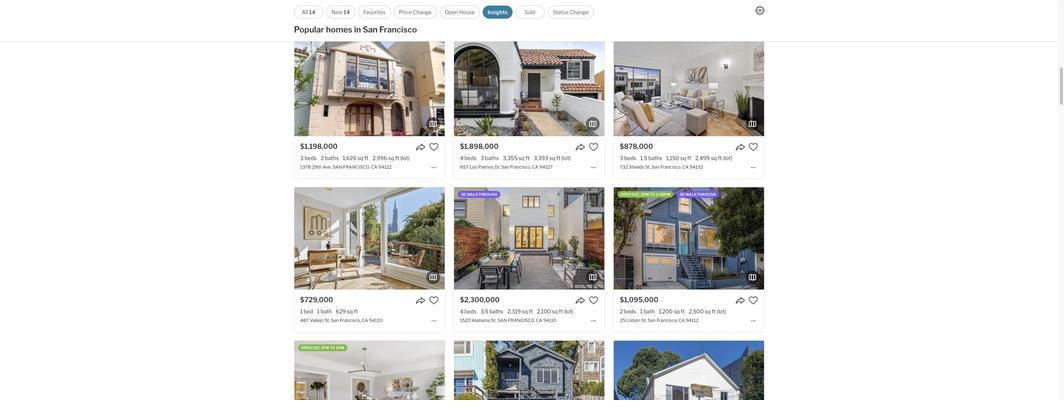 Task type: vqa. For each thing, say whether or not it's contained in the screenshot.


Task type: locate. For each thing, give the bounding box(es) containing it.
sat, left 2pm
[[632, 192, 640, 197]]

insights
[[488, 9, 508, 15]]

bed
[[304, 308, 313, 315]]

photo of 25 lisbon st, san francisco, ca 94112 image
[[464, 187, 614, 290], [614, 187, 764, 290], [764, 187, 915, 290]]

2 3 baths from the top
[[481, 155, 499, 161]]

1 4 from the top
[[460, 1, 464, 8]]

palmos
[[478, 164, 494, 170]]

3 baths up insights
[[481, 1, 499, 8]]

1 horizontal spatial san
[[498, 318, 507, 323]]

st, right vallejo at the bottom of the page
[[325, 318, 330, 323]]

favorite button checkbox for $878,000
[[749, 142, 758, 152]]

1 horizontal spatial change
[[570, 9, 589, 15]]

ft up status
[[555, 1, 559, 8]]

94122
[[378, 164, 392, 170]]

3 photo of 732 shields st, san francisco, ca 94132 image from the left
[[764, 34, 915, 136]]

1 vertical spatial open
[[301, 346, 312, 350]]

3.5
[[481, 308, 489, 315]]

beds for $878,000
[[624, 155, 636, 161]]

beds up lisbon
[[624, 308, 636, 315]]

0 vertical spatial sat,
[[632, 192, 640, 197]]

sq for 1,427
[[357, 1, 363, 8]]

sq up the 94110
[[552, 308, 558, 315]]

0 horizontal spatial francisco,
[[343, 164, 370, 170]]

favorite button checkbox for $1,095,000
[[749, 296, 758, 305]]

2 baths up the new at the left top
[[321, 1, 339, 8]]

Price Change radio
[[394, 6, 437, 19]]

photo of 9 powhattan ave, san francisco, ca 94110 image
[[304, 341, 454, 400], [454, 341, 605, 400], [605, 341, 755, 400]]

beds up 1520
[[465, 308, 477, 315]]

popular
[[294, 25, 324, 34]]

san for popular homes in san francisco
[[363, 25, 378, 34]]

0 horizontal spatial sat,
[[313, 346, 320, 350]]

ca down 3,881
[[531, 11, 537, 16]]

photo of 487 vallejo st, san francisco, ca 94133 image
[[144, 187, 294, 290], [294, 187, 445, 290], [445, 187, 595, 290]]

favorite button checkbox for $1,898,000
[[589, 142, 599, 152]]

baths up the new at the left top
[[325, 1, 339, 8]]

0 vertical spatial open
[[621, 192, 631, 197]]

1 down $1,095,000
[[640, 308, 643, 315]]

1 horizontal spatial 1 bath
[[640, 308, 655, 315]]

2 up 25
[[620, 308, 623, 315]]

ft left 2,996
[[365, 155, 369, 161]]

vallejo
[[310, 318, 324, 323]]

0 vertical spatial 2
[[321, 1, 324, 8]]

baths up insights
[[485, 1, 499, 8]]

Open House radio
[[440, 6, 480, 19]]

1 photo of 220 dublin st, san francisco, ca 94112 image from the left
[[464, 341, 614, 400]]

(lot)
[[400, 1, 409, 8], [560, 1, 570, 8], [400, 155, 410, 161], [562, 155, 571, 161], [723, 155, 733, 161], [564, 308, 574, 315], [717, 308, 726, 315]]

2 4 beds from the top
[[460, 155, 477, 161]]

st, down 3.5 baths
[[491, 318, 497, 323]]

ft for 1,200 sq ft
[[681, 308, 685, 315]]

1,626
[[343, 155, 356, 161]]

san down 1.5 baths at right
[[652, 164, 660, 170]]

sq right 1,150
[[681, 155, 686, 161]]

(lot) for $1,198,000
[[400, 155, 410, 161]]

0 horizontal spatial change
[[413, 9, 432, 15]]

sq for 2,495
[[711, 155, 717, 161]]

(lot) right the 3,393 at top
[[562, 155, 571, 161]]

1,200 sq ft
[[659, 308, 685, 315]]

favorite button checkbox for $1,198,000
[[429, 142, 439, 152]]

0 horizontal spatial 1
[[300, 308, 303, 315]]

1 horizontal spatial 3d walkthrough
[[680, 192, 716, 197]]

1 photo of 657 los palmos dr, san francisco, ca 94127 image from the left
[[304, 34, 454, 136]]

to right 2pm
[[650, 192, 655, 197]]

ft right the 3,393 at top
[[556, 155, 560, 161]]

ft right 629
[[354, 308, 358, 315]]

0 horizontal spatial bath
[[321, 308, 332, 315]]

ca for 1520 alabama st, san francisco, ca 94110
[[536, 318, 542, 323]]

new
[[332, 9, 343, 15]]

ca left 94132 at the right top
[[683, 164, 689, 170]]

0 horizontal spatial san
[[333, 164, 342, 170]]

2 horizontal spatial 1
[[640, 308, 643, 315]]

1 1 bath from the left
[[317, 308, 332, 315]]

ca down the 2,100
[[536, 318, 542, 323]]

beds
[[305, 1, 317, 8], [465, 1, 477, 8], [305, 155, 317, 161], [465, 155, 477, 161], [624, 155, 636, 161], [465, 308, 477, 315], [624, 308, 636, 315]]

ca for 630 panorama dr, san francisco, ca 94131
[[370, 11, 376, 16]]

94124
[[538, 11, 552, 16]]

francisco, down 1,150
[[661, 164, 682, 170]]

change inside radio
[[570, 9, 589, 15]]

ft right 2,500
[[712, 308, 716, 315]]

2 3d from the left
[[680, 192, 685, 197]]

francisco, down 1,200
[[657, 318, 678, 323]]

open for open sat, 2pm to 4:30pm
[[621, 192, 631, 197]]

0 horizontal spatial walkthrough
[[467, 192, 497, 197]]

1 vertical spatial francisco,
[[508, 318, 535, 323]]

1
[[300, 308, 303, 315], [317, 308, 320, 315], [640, 308, 643, 315]]

dr, right panorama
[[333, 11, 338, 16]]

st,
[[645, 164, 651, 170], [325, 318, 330, 323], [491, 318, 497, 323], [642, 318, 647, 323]]

1 horizontal spatial walkthrough
[[686, 192, 716, 197]]

ft for 2,495 sq ft (lot)
[[718, 155, 722, 161]]

san right lisbon
[[648, 318, 656, 323]]

ft left the 2,100
[[529, 308, 533, 315]]

sq right 2,500
[[705, 308, 711, 315]]

2 change from the left
[[570, 9, 589, 15]]

3 for 1,427 sq ft
[[300, 1, 304, 8]]

photo of 220 dublin st, san francisco, ca 94112 image
[[464, 341, 614, 400], [614, 341, 764, 400], [764, 341, 915, 400]]

3 baths for 3,355
[[481, 155, 499, 161]]

14 inside new option
[[344, 9, 350, 15]]

2 4 from the top
[[460, 155, 464, 161]]

dr, right "bridgeview"
[[494, 11, 499, 16]]

2 2 baths from the top
[[321, 155, 339, 161]]

2 14 from the left
[[344, 9, 350, 15]]

3 4 beds from the top
[[460, 308, 477, 315]]

2 vertical spatial 4 beds
[[460, 308, 477, 315]]

4 beds up 657
[[460, 155, 477, 161]]

3 4 from the top
[[460, 308, 464, 315]]

photo of 1520 alabama st, san francisco, ca 94110 image
[[304, 187, 454, 290], [454, 187, 605, 290], [605, 187, 755, 290]]

0 horizontal spatial 1 bath
[[317, 308, 332, 315]]

1 horizontal spatial 3d
[[680, 192, 685, 197]]

photo of 230 22nd ave, san francisco, ca 94121 image
[[144, 341, 294, 400], [294, 341, 445, 400], [445, 341, 595, 400]]

0 vertical spatial 2 baths
[[321, 1, 339, 8]]

bath up vallejo at the bottom of the page
[[321, 308, 332, 315]]

0 vertical spatial 3 baths
[[481, 1, 499, 8]]

baths up palmos
[[485, 155, 499, 161]]

sq right 3,297
[[388, 1, 393, 8]]

sat, left 1pm
[[313, 346, 320, 350]]

1 vertical spatial 2
[[321, 155, 324, 161]]

1 up vallejo at the bottom of the page
[[317, 308, 320, 315]]

3 beds for $878,000
[[620, 155, 636, 161]]

ca for 487 vallejo st, san francisco, ca 94133
[[362, 318, 368, 323]]

3 up 732
[[620, 155, 623, 161]]

to
[[650, 192, 655, 197], [330, 346, 335, 350]]

0 vertical spatial francisco,
[[343, 164, 370, 170]]

open
[[621, 192, 631, 197], [301, 346, 312, 350]]

3d walkthrough down 94132 at the right top
[[680, 192, 716, 197]]

1 3 baths from the top
[[481, 1, 499, 8]]

0 vertical spatial san
[[333, 164, 342, 170]]

sq right 2,282
[[518, 1, 524, 8]]

st, right lisbon
[[642, 318, 647, 323]]

photo of 732 shields st, san francisco, ca 94132 image
[[464, 34, 614, 136], [614, 34, 764, 136], [764, 34, 915, 136]]

3d down 657
[[461, 192, 466, 197]]

francisco, down 629 sq ft
[[340, 318, 361, 323]]

change inside option
[[413, 9, 432, 15]]

open left 2pm
[[621, 192, 631, 197]]

2 photo of 230 22nd ave, san francisco, ca 94121 image from the left
[[294, 341, 445, 400]]

14
[[309, 9, 315, 15], [344, 9, 350, 15]]

4
[[460, 1, 464, 8], [460, 155, 464, 161], [460, 308, 464, 315]]

change
[[413, 9, 432, 15], [570, 9, 589, 15]]

0 horizontal spatial 3d
[[461, 192, 466, 197]]

1 horizontal spatial 14
[[344, 9, 350, 15]]

ca for 1378 29th ave, san francisco, ca 94122
[[371, 164, 377, 170]]

baths up "ave,"
[[325, 155, 339, 161]]

1 14 from the left
[[309, 9, 315, 15]]

ft right 3,297
[[394, 1, 398, 8]]

1 photo of 1378 29th ave, san francisco, ca 94122 image from the left
[[144, 34, 294, 136]]

2 for 1,427
[[321, 1, 324, 8]]

all 14
[[302, 9, 315, 15]]

sq right 1,626
[[358, 155, 363, 161]]

1 horizontal spatial bath
[[644, 308, 655, 315]]

Insights radio
[[483, 6, 513, 19]]

1 vertical spatial 2 baths
[[321, 155, 339, 161]]

ft up 94132 at the right top
[[687, 155, 691, 161]]

2 1 from the left
[[317, 308, 320, 315]]

1 vertical spatial san
[[498, 318, 507, 323]]

2 up panorama
[[321, 1, 324, 8]]

sq right 629
[[347, 308, 353, 315]]

sq for 3,355
[[519, 155, 525, 161]]

san
[[333, 164, 342, 170], [498, 318, 507, 323]]

photo of 657 los palmos dr, san francisco, ca 94127 image
[[304, 34, 454, 136], [454, 34, 605, 136], [605, 34, 755, 136]]

sq up 94127
[[550, 155, 555, 161]]

1 for $729,000
[[317, 308, 320, 315]]

2 baths
[[321, 1, 339, 8], [321, 155, 339, 161]]

3,393 sq ft (lot)
[[534, 155, 571, 161]]

0 vertical spatial 4
[[460, 1, 464, 8]]

ft left 2,500
[[681, 308, 685, 315]]

3,297 sq ft (lot)
[[372, 1, 409, 8]]

1 vertical spatial 3 baths
[[481, 155, 499, 161]]

$1,095,000
[[620, 296, 659, 304]]

3 beds
[[300, 1, 317, 8], [300, 155, 317, 161], [620, 155, 636, 161]]

1 horizontal spatial to
[[650, 192, 655, 197]]

1378
[[300, 164, 311, 170]]

(lot) right "2,495"
[[723, 155, 733, 161]]

walkthrough down palmos
[[467, 192, 497, 197]]

2 bath from the left
[[644, 308, 655, 315]]

3 photo of 25 lisbon st, san francisco, ca 94112 image from the left
[[764, 187, 915, 290]]

alabama
[[472, 318, 490, 323]]

2 1 bath from the left
[[640, 308, 655, 315]]

2,282 sq ft
[[503, 1, 529, 8]]

2 up "ave,"
[[321, 155, 324, 161]]

(lot) for $878,000
[[723, 155, 733, 161]]

1 horizontal spatial 1
[[317, 308, 320, 315]]

status change
[[553, 9, 589, 15]]

beds for $1,095,000
[[624, 308, 636, 315]]

popular homes in san francisco
[[294, 25, 417, 34]]

2,495
[[696, 155, 710, 161]]

baths for $878,000
[[649, 155, 662, 161]]

1 left bed
[[300, 308, 303, 315]]

$1,198,000
[[300, 143, 338, 150]]

san right in at the left
[[363, 25, 378, 34]]

san for 732 shields st, san francisco, ca 94132
[[652, 164, 660, 170]]

sq for 629
[[347, 308, 353, 315]]

sq right 2,319
[[522, 308, 528, 315]]

2 baths for 1,626
[[321, 155, 339, 161]]

francisco
[[379, 25, 417, 34]]

ft for 2,996 sq ft (lot)
[[395, 155, 399, 161]]

favorite button image for $729,000
[[429, 296, 439, 305]]

4:30pm
[[656, 192, 671, 197]]

2 vertical spatial 4
[[460, 308, 464, 315]]

1 horizontal spatial open
[[621, 192, 631, 197]]

option group
[[294, 6, 594, 19]]

4 up 657
[[460, 155, 464, 161]]

bath up 25 lisbon st, san francisco, ca 94112
[[644, 308, 655, 315]]

change right price
[[413, 9, 432, 15]]

favorite button checkbox
[[589, 142, 599, 152], [749, 142, 758, 152]]

baths for $1,898,000
[[485, 155, 499, 161]]

1 photo of 1520 alabama st, san francisco, ca 94110 image from the left
[[304, 187, 454, 290]]

2 photo of 1378 29th ave, san francisco, ca 94122 image from the left
[[294, 34, 445, 136]]

baths up 732 shields st, san francisco, ca 94132
[[649, 155, 662, 161]]

st, for $2,300,000
[[491, 318, 497, 323]]

3
[[300, 1, 304, 8], [481, 1, 484, 8], [300, 155, 304, 161], [481, 155, 484, 161], [620, 155, 623, 161]]

ft right "2,495"
[[718, 155, 722, 161]]

sq right 3,355
[[519, 155, 525, 161]]

ca left 94112
[[679, 318, 685, 323]]

st, down 1.5 baths at right
[[645, 164, 651, 170]]

0 vertical spatial to
[[650, 192, 655, 197]]

3 photo of 230 22nd ave, san francisco, ca 94121 image from the left
[[445, 341, 595, 400]]

favorite button image
[[589, 142, 599, 152]]

2
[[321, 1, 324, 8], [321, 155, 324, 161], [620, 308, 623, 315]]

ft for 629 sq ft
[[354, 308, 358, 315]]

san right "ave,"
[[333, 164, 342, 170]]

1 bath from the left
[[321, 308, 332, 315]]

1 bath
[[317, 308, 332, 315], [640, 308, 655, 315]]

francisco, down 2,319 sq ft
[[508, 318, 535, 323]]

bath
[[321, 308, 332, 315], [644, 308, 655, 315]]

94131
[[377, 11, 390, 16]]

1 vertical spatial 4
[[460, 155, 464, 161]]

sq
[[357, 1, 363, 8], [388, 1, 393, 8], [518, 1, 524, 8], [548, 1, 554, 8], [358, 155, 363, 161], [388, 155, 394, 161], [519, 155, 525, 161], [550, 155, 555, 161], [681, 155, 686, 161], [711, 155, 717, 161], [347, 308, 353, 315], [522, 308, 528, 315], [552, 308, 558, 315], [674, 308, 680, 315], [705, 308, 711, 315]]

francisco, down 1,427 sq ft
[[348, 11, 369, 16]]

94110
[[543, 318, 557, 323]]

beds up 732
[[624, 155, 636, 161]]

1 horizontal spatial favorite button checkbox
[[749, 142, 758, 152]]

3 for 1,150 sq ft
[[620, 155, 623, 161]]

$2,300,000
[[460, 296, 500, 304]]

favorite button image
[[429, 142, 439, 152], [749, 142, 758, 152], [429, 296, 439, 305], [589, 296, 599, 305], [749, 296, 758, 305]]

dr, right palmos
[[495, 164, 500, 170]]

4 beds for $1,898,000
[[460, 155, 477, 161]]

4 up the open house
[[460, 1, 464, 8]]

3 beds up all 14
[[300, 1, 317, 8]]

bath for $729,000
[[321, 308, 332, 315]]

bath for $1,095,000
[[644, 308, 655, 315]]

ft right the 2,100
[[559, 308, 563, 315]]

favorite button checkbox
[[429, 142, 439, 152], [429, 296, 439, 305], [589, 296, 599, 305], [749, 296, 758, 305]]

25 lisbon st, san francisco, ca 94112
[[620, 318, 699, 323]]

to right 1pm
[[330, 346, 335, 350]]

2 photo of 9 powhattan ave, san francisco, ca 94110 image from the left
[[454, 341, 605, 400]]

1 favorite button checkbox from the left
[[589, 142, 599, 152]]

2 for 1,626
[[321, 155, 324, 161]]

lisbon
[[627, 318, 641, 323]]

1 vertical spatial sat,
[[313, 346, 320, 350]]

ca
[[370, 11, 376, 16], [531, 11, 537, 16], [371, 164, 377, 170], [532, 164, 539, 170], [683, 164, 689, 170], [362, 318, 368, 323], [536, 318, 542, 323], [679, 318, 685, 323]]

(lot) up status
[[560, 1, 570, 8]]

2 photo of 220 dublin st, san francisco, ca 94112 image from the left
[[614, 341, 764, 400]]

2pm
[[641, 192, 649, 197]]

0 horizontal spatial to
[[330, 346, 335, 350]]

ft for 3,393 sq ft (lot)
[[556, 155, 560, 161]]

3 up 1378
[[300, 155, 304, 161]]

0 horizontal spatial 14
[[309, 9, 315, 15]]

0 horizontal spatial 3d walkthrough
[[461, 192, 497, 197]]

1 horizontal spatial francisco,
[[508, 318, 535, 323]]

1 bed
[[300, 308, 313, 315]]

3d walkthrough
[[461, 192, 497, 197], [680, 192, 716, 197]]

3.5 baths
[[481, 308, 503, 315]]

san down 629
[[331, 318, 339, 323]]

1,626 sq ft
[[343, 155, 369, 161]]

2 favorite button checkbox from the left
[[749, 142, 758, 152]]

1 vertical spatial 4 beds
[[460, 155, 477, 161]]

3d
[[461, 192, 466, 197], [680, 192, 685, 197]]

3,355
[[503, 155, 518, 161]]

ca down the 3,393 at top
[[532, 164, 539, 170]]

ca down 2,996
[[371, 164, 377, 170]]

change right status
[[570, 9, 589, 15]]

ft left the 3,393 at top
[[526, 155, 530, 161]]

0 horizontal spatial favorite button checkbox
[[589, 142, 599, 152]]

1 vertical spatial to
[[330, 346, 335, 350]]

sq for 2,282
[[518, 1, 524, 8]]

1 change from the left
[[413, 9, 432, 15]]

dr,
[[333, 11, 338, 16], [494, 11, 499, 16], [495, 164, 500, 170]]

2 walkthrough from the left
[[686, 192, 716, 197]]

sq right 1,200
[[674, 308, 680, 315]]

sq up 94124
[[548, 1, 554, 8]]

1 3d walkthrough from the left
[[461, 192, 497, 197]]

ft for 3,297 sq ft (lot)
[[394, 1, 398, 8]]

0 vertical spatial 4 beds
[[460, 1, 477, 8]]

baths right "3.5"
[[490, 308, 503, 315]]

francisco,
[[343, 164, 370, 170], [508, 318, 535, 323]]

1 bath up vallejo at the bottom of the page
[[317, 308, 332, 315]]

ca left 94133
[[362, 318, 368, 323]]

4 up 1520
[[460, 308, 464, 315]]

3 1 from the left
[[640, 308, 643, 315]]

open sat, 2pm to 4:30pm
[[621, 192, 671, 197]]

open house
[[445, 9, 475, 15]]

1 bath for $729,000
[[317, 308, 332, 315]]

ft
[[364, 1, 368, 8], [394, 1, 398, 8], [525, 1, 529, 8], [555, 1, 559, 8], [365, 155, 369, 161], [395, 155, 399, 161], [526, 155, 530, 161], [556, 155, 560, 161], [687, 155, 691, 161], [718, 155, 722, 161], [354, 308, 358, 315], [529, 308, 533, 315], [559, 308, 563, 315], [681, 308, 685, 315], [712, 308, 716, 315]]

to for 4:30pm
[[650, 192, 655, 197]]

0 horizontal spatial open
[[301, 346, 312, 350]]

1 2 baths from the top
[[321, 1, 339, 8]]

14 inside all radio
[[309, 9, 315, 15]]

san for 25 lisbon st, san francisco, ca 94112
[[648, 318, 656, 323]]

walkthrough down 94132 at the right top
[[686, 192, 716, 197]]

francisco,
[[348, 11, 369, 16], [509, 11, 530, 16], [510, 164, 531, 170], [661, 164, 682, 170], [340, 318, 361, 323], [657, 318, 678, 323]]

14 right the all
[[309, 9, 315, 15]]

2 baths up "ave,"
[[321, 155, 339, 161]]

3 baths up palmos
[[481, 155, 499, 161]]

photo of 1378 29th ave, san francisco, ca 94122 image
[[144, 34, 294, 136], [294, 34, 445, 136], [445, 34, 595, 136]]

beds for $1,898,000
[[465, 155, 477, 161]]

3 photo of 657 los palmos dr, san francisco, ca 94127 image from the left
[[605, 34, 755, 136]]

1 horizontal spatial sat,
[[632, 192, 640, 197]]

baths for $2,300,000
[[490, 308, 503, 315]]

francisco, down the 1,626 sq ft
[[343, 164, 370, 170]]

san down 2,282
[[500, 11, 508, 16]]

sat, for 1pm
[[313, 346, 320, 350]]

94133
[[369, 318, 383, 323]]

ca left 94131
[[370, 11, 376, 16]]



Task type: describe. For each thing, give the bounding box(es) containing it.
ave,
[[323, 164, 332, 170]]

los
[[470, 164, 477, 170]]

2 baths for 1,427
[[321, 1, 339, 8]]

Sold radio
[[516, 6, 545, 19]]

2,282
[[503, 1, 517, 8]]

san for 130 bridgeview dr, san francisco, ca 94124
[[500, 11, 508, 16]]

3 photo of 1520 alabama st, san francisco, ca 94110 image from the left
[[605, 187, 755, 290]]

25
[[620, 318, 626, 323]]

house
[[459, 9, 475, 15]]

732 shields st, san francisco, ca 94132
[[620, 164, 703, 170]]

sold
[[525, 9, 536, 15]]

94132
[[690, 164, 703, 170]]

$878,000
[[620, 143, 653, 150]]

1.5
[[641, 155, 647, 161]]

1,150 sq ft
[[666, 155, 691, 161]]

open for open sat, 1pm to 3pm
[[301, 346, 312, 350]]

favorite button image for $1,095,000
[[749, 296, 758, 305]]

94112
[[686, 318, 699, 323]]

2,996 sq ft (lot)
[[373, 155, 410, 161]]

629
[[336, 308, 346, 315]]

ft for 2,100 sq ft (lot)
[[559, 308, 563, 315]]

beds for $1,198,000
[[305, 155, 317, 161]]

657 los palmos dr, san francisco, ca 94127
[[460, 164, 553, 170]]

(lot) for $1,095,000
[[717, 308, 726, 315]]

All radio
[[294, 6, 323, 19]]

bridgeview
[[469, 11, 493, 16]]

in
[[354, 25, 361, 34]]

ca for 732 shields st, san francisco, ca 94132
[[683, 164, 689, 170]]

1,200
[[659, 308, 673, 315]]

$729,000
[[300, 296, 333, 304]]

price change
[[399, 9, 432, 15]]

homes
[[326, 25, 352, 34]]

beds up all 14
[[305, 1, 317, 8]]

change for price change
[[413, 9, 432, 15]]

4 for $2,300,000
[[460, 308, 464, 315]]

francisco, down 3,355 sq ft
[[510, 164, 531, 170]]

francisco, for $1,198,000
[[343, 164, 370, 170]]

3 photo of 487 vallejo st, san francisco, ca 94133 image from the left
[[445, 187, 595, 290]]

3pm
[[336, 346, 344, 350]]

1,427 sq ft
[[343, 1, 368, 8]]

3 photo of 1378 29th ave, san francisco, ca 94122 image from the left
[[445, 34, 595, 136]]

baths for $1,198,000
[[325, 155, 339, 161]]

14 for new 14
[[344, 9, 350, 15]]

change for status change
[[570, 9, 589, 15]]

3 up palmos
[[481, 155, 484, 161]]

favorite button checkbox for $729,000
[[429, 296, 439, 305]]

1 1 from the left
[[300, 308, 303, 315]]

sq for 1,626
[[358, 155, 363, 161]]

1520 alabama st, san francisco, ca 94110
[[460, 318, 557, 323]]

3,881
[[533, 1, 547, 8]]

beds up house
[[465, 1, 477, 8]]

price
[[399, 9, 412, 15]]

732
[[620, 164, 628, 170]]

favorites
[[363, 9, 386, 15]]

3 photo of 9 powhattan ave, san francisco, ca 94110 image from the left
[[605, 341, 755, 400]]

favorite button image for $878,000
[[749, 142, 758, 152]]

3,881 sq ft (lot)
[[533, 1, 570, 8]]

3 beds for $1,198,000
[[300, 155, 317, 161]]

beds for $2,300,000
[[465, 308, 477, 315]]

ft for 1,150 sq ft
[[687, 155, 691, 161]]

francisco, for 630 panorama dr, san francisco, ca 94131
[[348, 11, 369, 16]]

1.5 baths
[[641, 155, 662, 161]]

1 photo of 9 powhattan ave, san francisco, ca 94110 image from the left
[[304, 341, 454, 400]]

1 photo of 25 lisbon st, san francisco, ca 94112 image from the left
[[464, 187, 614, 290]]

1 for $1,095,000
[[640, 308, 643, 315]]

2,996
[[373, 155, 387, 161]]

2 photo of 487 vallejo st, san francisco, ca 94133 image from the left
[[294, 187, 445, 290]]

sq for 1,200
[[674, 308, 680, 315]]

san for $2,300,000
[[498, 318, 507, 323]]

487 vallejo st, san francisco, ca 94133
[[300, 318, 383, 323]]

(lot) for $1,898,000
[[562, 155, 571, 161]]

2,319 sq ft
[[508, 308, 533, 315]]

2 photo of 657 los palmos dr, san francisco, ca 94127 image from the left
[[454, 34, 605, 136]]

ca for 130 bridgeview dr, san francisco, ca 94124
[[531, 11, 537, 16]]

shields
[[629, 164, 644, 170]]

2 vertical spatial 2
[[620, 308, 623, 315]]

sq for 3,881
[[548, 1, 554, 8]]

francisco, for 487 vallejo st, san francisco, ca 94133
[[340, 318, 361, 323]]

1,427
[[343, 1, 356, 8]]

(lot) for $2,300,000
[[564, 308, 574, 315]]

2 photo of 1520 alabama st, san francisco, ca 94110 image from the left
[[454, 187, 605, 290]]

francisco, for 130 bridgeview dr, san francisco, ca 94124
[[509, 11, 530, 16]]

sq for 3,393
[[550, 155, 555, 161]]

st, for $729,000
[[325, 318, 330, 323]]

3 photo of 220 dublin st, san francisco, ca 94112 image from the left
[[764, 341, 915, 400]]

sat, for 2pm
[[632, 192, 640, 197]]

dr, for 3 baths
[[494, 11, 499, 16]]

3 for 1,626 sq ft
[[300, 155, 304, 161]]

san down 3,355
[[501, 164, 509, 170]]

favorite button image for $2,300,000
[[589, 296, 599, 305]]

open sat, 1pm to 3pm
[[301, 346, 344, 350]]

sq for 2,100
[[552, 308, 558, 315]]

1pm
[[321, 346, 329, 350]]

new 14
[[332, 9, 350, 15]]

sq for 2,996
[[388, 155, 394, 161]]

francisco, for 25 lisbon st, san francisco, ca 94112
[[657, 318, 678, 323]]

san for 487 vallejo st, san francisco, ca 94133
[[331, 318, 339, 323]]

1 photo of 230 22nd ave, san francisco, ca 94121 image from the left
[[144, 341, 294, 400]]

francisco, for $2,300,000
[[508, 318, 535, 323]]

favorite button image for $1,198,000
[[429, 142, 439, 152]]

all
[[302, 9, 308, 15]]

3,393
[[534, 155, 548, 161]]

2 beds
[[620, 308, 636, 315]]

2,100
[[537, 308, 551, 315]]

2 photo of 25 lisbon st, san francisco, ca 94112 image from the left
[[614, 187, 764, 290]]

san for 630 panorama dr, san francisco, ca 94131
[[339, 11, 347, 16]]

3,355 sq ft
[[503, 155, 530, 161]]

1 4 beds from the top
[[460, 1, 477, 8]]

$1,898,000
[[460, 143, 499, 150]]

630 panorama dr, san francisco, ca 94131
[[300, 11, 390, 16]]

favorite button checkbox for $2,300,000
[[589, 296, 599, 305]]

4 for $1,898,000
[[460, 155, 464, 161]]

st, for $1,095,000
[[642, 318, 647, 323]]

1 photo of 732 shields st, san francisco, ca 94132 image from the left
[[464, 34, 614, 136]]

1378 29th ave, san francisco, ca 94122
[[300, 164, 392, 170]]

ft for 2,282 sq ft
[[525, 1, 529, 8]]

487
[[300, 318, 309, 323]]

1 3d from the left
[[461, 192, 466, 197]]

ft for 2,319 sq ft
[[529, 308, 533, 315]]

1 bath for $1,095,000
[[640, 308, 655, 315]]

(lot) up price
[[400, 1, 409, 8]]

ft for 1,427 sq ft
[[364, 1, 368, 8]]

630
[[300, 11, 309, 16]]

New radio
[[326, 6, 355, 19]]

ft for 2,500 sq ft (lot)
[[712, 308, 716, 315]]

4 beds for $2,300,000
[[460, 308, 477, 315]]

2,319
[[508, 308, 521, 315]]

2,500
[[689, 308, 704, 315]]

ca for 25 lisbon st, san francisco, ca 94112
[[679, 318, 685, 323]]

2 photo of 732 shields st, san francisco, ca 94132 image from the left
[[614, 34, 764, 136]]

3,297
[[372, 1, 386, 8]]

130 bridgeview dr, san francisco, ca 94124
[[460, 11, 552, 16]]

sq for 3,297
[[388, 1, 393, 8]]

2,100 sq ft (lot)
[[537, 308, 574, 315]]

panorama
[[310, 11, 332, 16]]

3 up "bridgeview"
[[481, 1, 484, 8]]

option group containing all
[[294, 6, 594, 19]]

130
[[460, 11, 468, 16]]

dr, for 2 baths
[[333, 11, 338, 16]]

1,150
[[666, 155, 679, 161]]

ft for 1,626 sq ft
[[365, 155, 369, 161]]

ft for 3,355 sq ft
[[526, 155, 530, 161]]

3 baths for 2,282
[[481, 1, 499, 8]]

2 3d walkthrough from the left
[[680, 192, 716, 197]]

14 for all 14
[[309, 9, 315, 15]]

sq for 2,319
[[522, 308, 528, 315]]

Favorites radio
[[358, 6, 391, 19]]

sq for 1,150
[[681, 155, 686, 161]]

status
[[553, 9, 569, 15]]

2,500 sq ft (lot)
[[689, 308, 726, 315]]

francisco, for 732 shields st, san francisco, ca 94132
[[661, 164, 682, 170]]

sq for 2,500
[[705, 308, 711, 315]]

657
[[460, 164, 469, 170]]

to for 3pm
[[330, 346, 335, 350]]

1 walkthrough from the left
[[467, 192, 497, 197]]

94127
[[539, 164, 553, 170]]

629 sq ft
[[336, 308, 358, 315]]

29th
[[312, 164, 322, 170]]

Status Change radio
[[548, 6, 594, 19]]

1 photo of 487 vallejo st, san francisco, ca 94133 image from the left
[[144, 187, 294, 290]]

open
[[445, 9, 458, 15]]

1520
[[460, 318, 471, 323]]



